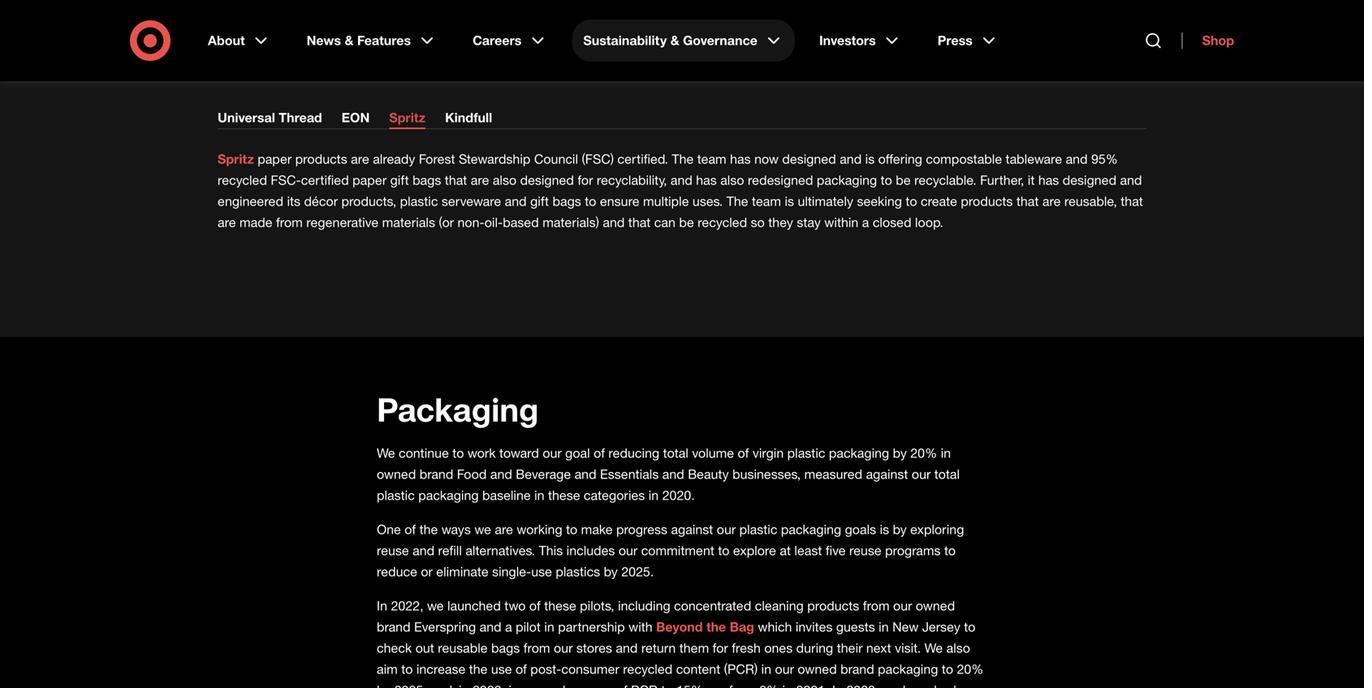 Task type: vqa. For each thing, say whether or not it's contained in the screenshot.
equity within Accelerate opportunity and equity
no



Task type: locate. For each thing, give the bounding box(es) containing it.
0 vertical spatial we
[[377, 445, 395, 461]]

spritz inside tab list
[[389, 110, 426, 125]]

2020.
[[663, 487, 695, 503]]

content
[[676, 661, 721, 677]]

is inside one of the ways we are working to make progress against our plastic packaging goals is by exploring reuse and refill alternatives. this includes our commitment to explore at least five reuse programs to reduce or eliminate single-use plastics by 2025.
[[880, 521, 890, 537]]

of inside in 2022, we launched two of these pilots, including concentrated cleaning products from our owned brand everspring and a pilot in partnership with
[[530, 598, 541, 614]]

to up 2025,
[[401, 661, 413, 677]]

brand up "check"
[[377, 619, 411, 635]]

closed
[[873, 214, 912, 230]]

0 horizontal spatial total
[[663, 445, 689, 461]]

brand up 2023,
[[841, 661, 875, 677]]

our up new
[[894, 598, 913, 614]]

owned down continue
[[377, 466, 416, 482]]

has left now
[[730, 151, 751, 167]]

designed up "redesigned"
[[783, 151, 837, 167]]

1 horizontal spatial the
[[469, 661, 488, 677]]

from down its
[[276, 214, 303, 230]]

the inside one of the ways we are working to make progress against our plastic packaging goals is by exploring reuse and refill alternatives. this includes our commitment to explore at least five reuse programs to reduce or eliminate single-use plastics by 2025.
[[420, 521, 438, 537]]

total up exploring at the bottom of page
[[935, 466, 960, 482]]

to right pcr
[[662, 682, 673, 688]]

we right ways
[[475, 521, 491, 537]]

0 horizontal spatial reuse
[[377, 543, 409, 558]]

0 vertical spatial recycled
[[218, 172, 267, 188]]

1 vertical spatial paper
[[353, 172, 387, 188]]

for down the (fsc)
[[578, 172, 593, 188]]

20% up exploring at the bottom of page
[[911, 445, 938, 461]]

use down this
[[531, 564, 552, 580]]

create
[[921, 193, 958, 209]]

we inside we continue to work toward our goal of reducing total volume of virgin plastic packaging by 20% in owned brand food and beverage and essentials and beauty businesses, measured against our total plastic packaging baseline in these categories in 2020.
[[377, 445, 395, 461]]

are left reusable,
[[1043, 193, 1061, 209]]

use
[[531, 564, 552, 580], [491, 661, 512, 677], [592, 682, 613, 688]]

out
[[416, 640, 434, 656]]

1 horizontal spatial be
[[896, 172, 911, 188]]

gift down already
[[390, 172, 409, 188]]

designed
[[783, 151, 837, 167], [520, 172, 574, 188], [1063, 172, 1117, 188]]

them
[[680, 640, 709, 656]]

2 vertical spatial we
[[883, 682, 900, 688]]

1 horizontal spatial against
[[866, 466, 909, 482]]

paper up the products,
[[353, 172, 387, 188]]

1 vertical spatial gift
[[531, 193, 549, 209]]

total
[[663, 445, 689, 461], [935, 466, 960, 482]]

from inside in 2022, we launched two of these pilots, including concentrated cleaning products from our owned brand everspring and a pilot in partnership with
[[863, 598, 890, 614]]

seeking
[[857, 193, 902, 209]]

beyond
[[657, 619, 703, 635]]

reusable,
[[1065, 193, 1118, 209]]

these down beverage
[[548, 487, 580, 503]]

spritz link
[[389, 110, 426, 129], [218, 151, 254, 167]]

0 horizontal spatial 2022,
[[391, 598, 424, 614]]

is
[[866, 151, 875, 167], [785, 193, 794, 209], [880, 521, 890, 537]]

1 horizontal spatial total
[[935, 466, 960, 482]]

1 vertical spatial the
[[707, 619, 726, 635]]

in right 'pilot'
[[545, 619, 555, 635]]

& left governance
[[671, 32, 680, 48]]

bags down forest
[[413, 172, 441, 188]]

2023,
[[847, 682, 879, 688]]

plastic up measured
[[788, 445, 826, 461]]

in left '2020.'
[[649, 487, 659, 503]]

also
[[493, 172, 517, 188], [721, 172, 745, 188], [947, 640, 971, 656]]

1 vertical spatial products
[[961, 193, 1013, 209]]

products up "invites" on the bottom of the page
[[808, 598, 860, 614]]

of right one
[[405, 521, 416, 537]]

our up exploring at the bottom of page
[[912, 466, 931, 482]]

1 vertical spatial we
[[925, 640, 943, 656]]

0 horizontal spatial owned
[[377, 466, 416, 482]]

these
[[548, 487, 580, 503], [544, 598, 577, 614]]

1 horizontal spatial designed
[[783, 151, 837, 167]]

be right can
[[679, 214, 694, 230]]

we inside one of the ways we are working to make progress against our plastic packaging goals is by exploring reuse and refill alternatives. this includes our commitment to explore at least five reuse programs to reduce or eliminate single-use plastics by 2025.
[[475, 521, 491, 537]]

goal
[[566, 445, 590, 461]]

team up so
[[752, 193, 781, 209]]

1 vertical spatial recycled
[[698, 214, 748, 230]]

2 horizontal spatial designed
[[1063, 172, 1117, 188]]

and inside which invites guests in new jersey to check out reusable bags from our stores and return them for fresh ones during their next visit. we also aim to increase the use of post-consumer recycled content (pcr) in our owned brand packaging to 20% by 2025, and, in 2022, increased our use of pcr to 15%, up from 6% in 2021. in 2023, we launc
[[616, 640, 638, 656]]

2 horizontal spatial use
[[592, 682, 613, 688]]

1 horizontal spatial reuse
[[850, 543, 882, 558]]

to left work at the left bottom of page
[[453, 445, 464, 461]]

news & features link
[[295, 19, 448, 62]]

2 horizontal spatial is
[[880, 521, 890, 537]]

to right jersey
[[965, 619, 976, 635]]

1 vertical spatial in
[[833, 682, 843, 688]]

1 vertical spatial we
[[427, 598, 444, 614]]

the
[[420, 521, 438, 537], [707, 619, 726, 635], [469, 661, 488, 677]]

1 horizontal spatial gift
[[531, 193, 549, 209]]

0 vertical spatial we
[[475, 521, 491, 537]]

invites
[[796, 619, 833, 635]]

we inside which invites guests in new jersey to check out reusable bags from our stores and return them for fresh ones during their next visit. we also aim to increase the use of post-consumer recycled content (pcr) in our owned brand packaging to 20% by 2025, and, in 2022, increased our use of pcr to 15%, up from 6% in 2021. in 2023, we launc
[[883, 682, 900, 688]]

recycled up engineered
[[218, 172, 267, 188]]

plastic up one
[[377, 487, 415, 503]]

0 vertical spatial 2022,
[[391, 598, 424, 614]]

1 horizontal spatial &
[[671, 32, 680, 48]]

so
[[751, 214, 765, 230]]

1 & from the left
[[345, 32, 354, 48]]

0 vertical spatial owned
[[377, 466, 416, 482]]

of right two at the left bottom of the page
[[530, 598, 541, 614]]

to up materials)
[[585, 193, 597, 209]]

bags down 'pilot'
[[491, 640, 520, 656]]

in right 2021.
[[833, 682, 843, 688]]

are
[[351, 151, 369, 167], [471, 172, 489, 188], [1043, 193, 1061, 209], [218, 214, 236, 230], [495, 521, 513, 537]]

measured
[[805, 466, 863, 482]]

against inside we continue to work toward our goal of reducing total volume of virgin plastic packaging by 20% in owned brand food and beverage and essentials and beauty businesses, measured against our total plastic packaging baseline in these categories in 2020.
[[866, 466, 909, 482]]

1 horizontal spatial owned
[[798, 661, 837, 677]]

in
[[941, 445, 951, 461], [535, 487, 545, 503], [649, 487, 659, 503], [545, 619, 555, 635], [879, 619, 889, 635], [762, 661, 772, 677], [459, 682, 469, 688], [783, 682, 793, 688]]

1 horizontal spatial bags
[[491, 640, 520, 656]]

our up explore
[[717, 521, 736, 537]]

are left made
[[218, 214, 236, 230]]

1 horizontal spatial is
[[866, 151, 875, 167]]

0 horizontal spatial a
[[505, 619, 512, 635]]

1 vertical spatial use
[[491, 661, 512, 677]]

2 & from the left
[[671, 32, 680, 48]]

brand
[[420, 466, 454, 482], [377, 619, 411, 635], [841, 661, 875, 677]]

0 horizontal spatial has
[[696, 172, 717, 188]]

from inside paper products are already forest stewardship council (fsc) certified. the team has now designed and is offering compostable tableware and 95% recycled fsc-certified paper gift bags that are also designed for recyclability, and has also redesigned packaging to be recyclable. further, it has designed and engineered its décor products, plastic serveware and gift bags to ensure multiple uses. the team is ultimately seeking to create products that are reusable, that are made from regenerative materials (or non-oil-based materials) and that can be recycled so they stay within a closed loop.
[[276, 214, 303, 230]]

0 horizontal spatial gift
[[390, 172, 409, 188]]

6%
[[760, 682, 779, 688]]

1 vertical spatial against
[[671, 521, 714, 537]]

products,
[[342, 193, 397, 209]]

our up post-
[[554, 640, 573, 656]]

stay
[[797, 214, 821, 230]]

0 horizontal spatial the
[[672, 151, 694, 167]]

the down concentrated
[[707, 619, 726, 635]]

0 vertical spatial the
[[420, 521, 438, 537]]

the right certified.
[[672, 151, 694, 167]]

2 horizontal spatial products
[[961, 193, 1013, 209]]

1 vertical spatial total
[[935, 466, 960, 482]]

has
[[730, 151, 751, 167], [696, 172, 717, 188], [1039, 172, 1060, 188]]

reuse down one
[[377, 543, 409, 558]]

we right 2023,
[[883, 682, 900, 688]]

forest
[[419, 151, 455, 167]]

ensure
[[600, 193, 640, 209]]

partnership
[[558, 619, 625, 635]]

the
[[672, 151, 694, 167], [727, 193, 749, 209]]

0 horizontal spatial spritz link
[[218, 151, 254, 167]]

also inside which invites guests in new jersey to check out reusable bags from our stores and return them for fresh ones during their next visit. we also aim to increase the use of post-consumer recycled content (pcr) in our owned brand packaging to 20% by 2025, and, in 2022, increased our use of pcr to 15%, up from 6% in 2021. in 2023, we launc
[[947, 640, 971, 656]]

20%
[[911, 445, 938, 461], [957, 661, 984, 677]]

paper
[[258, 151, 292, 167], [353, 172, 387, 188]]

0 vertical spatial bags
[[413, 172, 441, 188]]

these left pilots,
[[544, 598, 577, 614]]

spritz link up already
[[389, 110, 426, 129]]

2 horizontal spatial we
[[883, 682, 900, 688]]

kindfull link
[[445, 110, 493, 129]]

paper up fsc-
[[258, 151, 292, 167]]

beverage
[[516, 466, 571, 482]]

2022, down reduce
[[391, 598, 424, 614]]

0 vertical spatial in
[[377, 598, 388, 614]]

based
[[503, 214, 539, 230]]

team up the uses.
[[698, 151, 727, 167]]

packaging inside paper products are already forest stewardship council (fsc) certified. the team has now designed and is offering compostable tableware and 95% recycled fsc-certified paper gift bags that are also designed for recyclability, and has also redesigned packaging to be recyclable. further, it has designed and engineered its décor products, plastic serveware and gift bags to ensure multiple uses. the team is ultimately seeking to create products that are reusable, that are made from regenerative materials (or non-oil-based materials) and that can be recycled so they stay within a closed loop.
[[817, 172, 878, 188]]

already
[[373, 151, 415, 167]]

1 horizontal spatial we
[[925, 640, 943, 656]]

2022,
[[391, 598, 424, 614], [473, 682, 505, 688]]

2025.
[[622, 564, 654, 580]]

to
[[881, 172, 893, 188], [585, 193, 597, 209], [906, 193, 918, 209], [453, 445, 464, 461], [566, 521, 578, 537], [718, 543, 730, 558], [945, 543, 956, 558], [965, 619, 976, 635], [401, 661, 413, 677], [942, 661, 954, 677], [662, 682, 673, 688]]

reuse
[[377, 543, 409, 558], [850, 543, 882, 558]]

2 horizontal spatial also
[[947, 640, 971, 656]]

0 vertical spatial total
[[663, 445, 689, 461]]

of
[[594, 445, 605, 461], [738, 445, 749, 461], [405, 521, 416, 537], [530, 598, 541, 614], [516, 661, 527, 677], [616, 682, 628, 688]]

20% inside we continue to work toward our goal of reducing total volume of virgin plastic packaging by 20% in owned brand food and beverage and essentials and beauty businesses, measured against our total plastic packaging baseline in these categories in 2020.
[[911, 445, 938, 461]]

0 horizontal spatial brand
[[377, 619, 411, 635]]

are up serveware
[[471, 172, 489, 188]]

packaging inside one of the ways we are working to make progress against our plastic packaging goals is by exploring reuse and refill alternatives. this includes our commitment to explore at least five reuse programs to reduce or eliminate single-use plastics by 2025.
[[781, 521, 842, 537]]

is right goals at the bottom right of the page
[[880, 521, 890, 537]]

1 vertical spatial be
[[679, 214, 694, 230]]

designed down council
[[520, 172, 574, 188]]

investors link
[[808, 19, 914, 62]]

2 vertical spatial products
[[808, 598, 860, 614]]

2 vertical spatial the
[[469, 661, 488, 677]]

of inside one of the ways we are working to make progress against our plastic packaging goals is by exploring reuse and refill alternatives. this includes our commitment to explore at least five reuse programs to reduce or eliminate single-use plastics by 2025.
[[405, 521, 416, 537]]

the left ways
[[420, 521, 438, 537]]

universal
[[218, 110, 275, 125]]

spritz link down universal in the top of the page
[[218, 151, 254, 167]]

bags
[[413, 172, 441, 188], [553, 193, 581, 209], [491, 640, 520, 656]]

to up seeking
[[881, 172, 893, 188]]

2 vertical spatial brand
[[841, 661, 875, 677]]

we inside which invites guests in new jersey to check out reusable bags from our stores and return them for fresh ones during their next visit. we also aim to increase the use of post-consumer recycled content (pcr) in our owned brand packaging to 20% by 2025, and, in 2022, increased our use of pcr to 15%, up from 6% in 2021. in 2023, we launc
[[925, 640, 943, 656]]

0 vertical spatial spritz
[[389, 110, 426, 125]]

2022, inside in 2022, we launched two of these pilots, including concentrated cleaning products from our owned brand everspring and a pilot in partnership with
[[391, 598, 424, 614]]

and,
[[431, 682, 455, 688]]

sustainability & governance
[[584, 32, 758, 48]]

is up they
[[785, 193, 794, 209]]

spritz for spritz link to the bottom
[[218, 151, 254, 167]]

a inside paper products are already forest stewardship council (fsc) certified. the team has now designed and is offering compostable tableware and 95% recycled fsc-certified paper gift bags that are also designed for recyclability, and has also redesigned packaging to be recyclable. further, it has designed and engineered its décor products, plastic serveware and gift bags to ensure multiple uses. the team is ultimately seeking to create products that are reusable, that are made from regenerative materials (or non-oil-based materials) and that can be recycled so they stay within a closed loop.
[[863, 214, 870, 230]]

brand down continue
[[420, 466, 454, 482]]

or
[[421, 564, 433, 580]]

2 vertical spatial recycled
[[623, 661, 673, 677]]

0 vertical spatial brand
[[420, 466, 454, 482]]

and inside in 2022, we launched two of these pilots, including concentrated cleaning products from our owned brand everspring and a pilot in partnership with
[[480, 619, 502, 635]]

also up the uses.
[[721, 172, 745, 188]]

a inside in 2022, we launched two of these pilots, including concentrated cleaning products from our owned brand everspring and a pilot in partnership with
[[505, 619, 512, 635]]

gift
[[390, 172, 409, 188], [531, 193, 549, 209]]

1 horizontal spatial in
[[833, 682, 843, 688]]

recycled inside which invites guests in new jersey to check out reusable bags from our stores and return them for fresh ones during their next visit. we also aim to increase the use of post-consumer recycled content (pcr) in our owned brand packaging to 20% by 2025, and, in 2022, increased our use of pcr to 15%, up from 6% in 2021. in 2023, we launc
[[623, 661, 673, 677]]

the inside which invites guests in new jersey to check out reusable bags from our stores and return them for fresh ones during their next visit. we also aim to increase the use of post-consumer recycled content (pcr) in our owned brand packaging to 20% by 2025, and, in 2022, increased our use of pcr to 15%, up from 6% in 2021. in 2023, we launc
[[469, 661, 488, 677]]

packaging up least
[[781, 521, 842, 537]]

its
[[287, 193, 301, 209]]

0 horizontal spatial spritz
[[218, 151, 254, 167]]

1 horizontal spatial spritz
[[389, 110, 426, 125]]

1 vertical spatial a
[[505, 619, 512, 635]]

careers
[[473, 32, 522, 48]]

0 vertical spatial is
[[866, 151, 875, 167]]

loop.
[[916, 214, 944, 230]]

from up guests
[[863, 598, 890, 614]]

a right within
[[863, 214, 870, 230]]

for inside which invites guests in new jersey to check out reusable bags from our stores and return them for fresh ones during their next visit. we also aim to increase the use of post-consumer recycled content (pcr) in our owned brand packaging to 20% by 2025, and, in 2022, increased our use of pcr to 15%, up from 6% in 2021. in 2023, we launc
[[713, 640, 728, 656]]

0 horizontal spatial against
[[671, 521, 714, 537]]

spritz up already
[[389, 110, 426, 125]]

1 horizontal spatial we
[[475, 521, 491, 537]]

recycled up pcr
[[623, 661, 673, 677]]

1 vertical spatial the
[[727, 193, 749, 209]]

owned up jersey
[[916, 598, 956, 614]]

is for packaging
[[880, 521, 890, 537]]

alternatives.
[[466, 543, 535, 558]]

be down offering
[[896, 172, 911, 188]]

in down reduce
[[377, 598, 388, 614]]

consumer
[[562, 661, 620, 677]]

1 vertical spatial 20%
[[957, 661, 984, 677]]

during
[[797, 640, 834, 656]]

the down reusable
[[469, 661, 488, 677]]

0 horizontal spatial use
[[491, 661, 512, 677]]

2 vertical spatial bags
[[491, 640, 520, 656]]

which invites guests in new jersey to check out reusable bags from our stores and return them for fresh ones during their next visit. we also aim to increase the use of post-consumer recycled content (pcr) in our owned brand packaging to 20% by 2025, and, in 2022, increased our use of pcr to 15%, up from 6% in 2021. in 2023, we launc
[[377, 619, 984, 688]]

owned up 2021.
[[798, 661, 837, 677]]

bags up materials)
[[553, 193, 581, 209]]

0 vertical spatial 20%
[[911, 445, 938, 461]]

plastic up explore
[[740, 521, 778, 537]]

packaging
[[817, 172, 878, 188], [829, 445, 890, 461], [419, 487, 479, 503], [781, 521, 842, 537], [878, 661, 939, 677]]

against up commitment on the bottom
[[671, 521, 714, 537]]

products inside in 2022, we launched two of these pilots, including concentrated cleaning products from our owned brand everspring and a pilot in partnership with
[[808, 598, 860, 614]]

a left 'pilot'
[[505, 619, 512, 635]]

with
[[629, 619, 653, 635]]

0 vertical spatial against
[[866, 466, 909, 482]]

we
[[377, 445, 395, 461], [925, 640, 943, 656]]

by
[[893, 445, 907, 461], [893, 521, 907, 537], [604, 564, 618, 580], [377, 682, 391, 688]]

0 vertical spatial paper
[[258, 151, 292, 167]]

is left offering
[[866, 151, 875, 167]]

total left the volume
[[663, 445, 689, 461]]

1 horizontal spatial products
[[808, 598, 860, 614]]

packaging down visit.
[[878, 661, 939, 677]]

1 horizontal spatial spritz link
[[389, 110, 426, 129]]

0 vertical spatial be
[[896, 172, 911, 188]]

designed up reusable,
[[1063, 172, 1117, 188]]

15%,
[[677, 682, 707, 688]]

0 horizontal spatial the
[[420, 521, 438, 537]]

1 horizontal spatial brand
[[420, 466, 454, 482]]

in right and,
[[459, 682, 469, 688]]

cleaning
[[755, 598, 804, 614]]

we down jersey
[[925, 640, 943, 656]]

packaging up ultimately
[[817, 172, 878, 188]]

1 horizontal spatial recycled
[[623, 661, 673, 677]]

1 vertical spatial spritz link
[[218, 151, 254, 167]]

we up everspring
[[427, 598, 444, 614]]

1 horizontal spatial 2022,
[[473, 682, 505, 688]]

0 vertical spatial gift
[[390, 172, 409, 188]]

spritz for the right spritz link
[[389, 110, 426, 125]]

these inside in 2022, we launched two of these pilots, including concentrated cleaning products from our owned brand everspring and a pilot in partnership with
[[544, 598, 577, 614]]

plastic up materials
[[400, 193, 438, 209]]

brand inside in 2022, we launched two of these pilots, including concentrated cleaning products from our owned brand everspring and a pilot in partnership with
[[377, 619, 411, 635]]

also down stewardship
[[493, 172, 517, 188]]

0 horizontal spatial paper
[[258, 151, 292, 167]]

our
[[543, 445, 562, 461], [912, 466, 931, 482], [717, 521, 736, 537], [619, 543, 638, 558], [894, 598, 913, 614], [554, 640, 573, 656], [775, 661, 794, 677], [569, 682, 588, 688]]

progress
[[617, 521, 668, 537]]

2 vertical spatial is
[[880, 521, 890, 537]]

by inside we continue to work toward our goal of reducing total volume of virgin plastic packaging by 20% in owned brand food and beverage and essentials and beauty businesses, measured against our total plastic packaging baseline in these categories in 2020.
[[893, 445, 907, 461]]

2 horizontal spatial owned
[[916, 598, 956, 614]]

0 vertical spatial the
[[672, 151, 694, 167]]

0 vertical spatial for
[[578, 172, 593, 188]]

recycled down the uses.
[[698, 214, 748, 230]]

0 vertical spatial use
[[531, 564, 552, 580]]

1 vertical spatial 2022,
[[473, 682, 505, 688]]

1 vertical spatial spritz
[[218, 151, 254, 167]]

ultimately
[[798, 193, 854, 209]]

0 horizontal spatial team
[[698, 151, 727, 167]]

to left create
[[906, 193, 918, 209]]

from
[[276, 214, 303, 230], [863, 598, 890, 614], [524, 640, 550, 656], [729, 682, 756, 688]]

that left can
[[629, 214, 651, 230]]

1 horizontal spatial has
[[730, 151, 751, 167]]

plastic
[[400, 193, 438, 209], [788, 445, 826, 461], [377, 487, 415, 503], [740, 521, 778, 537]]

spritz down universal in the top of the page
[[218, 151, 254, 167]]

1 vertical spatial these
[[544, 598, 577, 614]]

0 horizontal spatial is
[[785, 193, 794, 209]]

including
[[618, 598, 671, 614]]

volume
[[692, 445, 734, 461]]

0 horizontal spatial we
[[377, 445, 395, 461]]

owned
[[377, 466, 416, 482], [916, 598, 956, 614], [798, 661, 837, 677]]

tab list
[[218, 110, 1147, 129]]

2 horizontal spatial brand
[[841, 661, 875, 677]]



Task type: describe. For each thing, give the bounding box(es) containing it.
aim
[[377, 661, 398, 677]]

that up serveware
[[445, 172, 467, 188]]

these inside we continue to work toward our goal of reducing total volume of virgin plastic packaging by 20% in owned brand food and beverage and essentials and beauty businesses, measured against our total plastic packaging baseline in these categories in 2020.
[[548, 487, 580, 503]]

five
[[826, 543, 846, 558]]

jersey
[[923, 619, 961, 635]]

about
[[208, 32, 245, 48]]

décor
[[304, 193, 338, 209]]

2 reuse from the left
[[850, 543, 882, 558]]

of up increased
[[516, 661, 527, 677]]

2 horizontal spatial has
[[1039, 172, 1060, 188]]

of left "virgin"
[[738, 445, 749, 461]]

use inside one of the ways we are working to make progress against our plastic packaging goals is by exploring reuse and refill alternatives. this includes our commitment to explore at least five reuse programs to reduce or eliminate single-use plastics by 2025.
[[531, 564, 552, 580]]

goals
[[845, 521, 877, 537]]

post-
[[531, 661, 562, 677]]

we continue to work toward our goal of reducing total volume of virgin plastic packaging by 20% in owned brand food and beverage and essentials and beauty businesses, measured against our total plastic packaging baseline in these categories in 2020.
[[377, 445, 960, 503]]

reducing
[[609, 445, 660, 461]]

packaging up measured
[[829, 445, 890, 461]]

redesigned
[[748, 172, 814, 188]]

from down (pcr)
[[729, 682, 756, 688]]

categories
[[584, 487, 645, 503]]

our up beverage
[[543, 445, 562, 461]]

shop
[[1203, 32, 1235, 48]]

news
[[307, 32, 341, 48]]

in down beverage
[[535, 487, 545, 503]]

fsc-
[[271, 172, 301, 188]]

2022, inside which invites guests in new jersey to check out reusable bags from our stores and return them for fresh ones during their next visit. we also aim to increase the use of post-consumer recycled content (pcr) in our owned brand packaging to 20% by 2025, and, in 2022, increased our use of pcr to 15%, up from 6% in 2021. in 2023, we launc
[[473, 682, 505, 688]]

explore
[[734, 543, 777, 558]]

1 vertical spatial bags
[[553, 193, 581, 209]]

packaging inside which invites guests in new jersey to check out reusable bags from our stores and return them for fresh ones during their next visit. we also aim to increase the use of post-consumer recycled content (pcr) in our owned brand packaging to 20% by 2025, and, in 2022, increased our use of pcr to 15%, up from 6% in 2021. in 2023, we launc
[[878, 661, 939, 677]]

of left pcr
[[616, 682, 628, 688]]

2 horizontal spatial the
[[707, 619, 726, 635]]

are left already
[[351, 151, 369, 167]]

pilot
[[516, 619, 541, 635]]

uses.
[[693, 193, 723, 209]]

from down 'pilot'
[[524, 640, 550, 656]]

sustainability & governance link
[[572, 19, 795, 62]]

tab list containing universal thread
[[218, 110, 1147, 129]]

owned inside which invites guests in new jersey to check out reusable bags from our stores and return them for fresh ones during their next visit. we also aim to increase the use of post-consumer recycled content (pcr) in our owned brand packaging to 20% by 2025, and, in 2022, increased our use of pcr to 15%, up from 6% in 2021. in 2023, we launc
[[798, 661, 837, 677]]

pcr
[[631, 682, 658, 688]]

recyclable.
[[915, 172, 977, 188]]

against inside one of the ways we are working to make progress against our plastic packaging goals is by exploring reuse and refill alternatives. this includes our commitment to explore at least five reuse programs to reduce or eliminate single-use plastics by 2025.
[[671, 521, 714, 537]]

visit.
[[895, 640, 921, 656]]

owned inside in 2022, we launched two of these pilots, including concentrated cleaning products from our owned brand everspring and a pilot in partnership with
[[916, 598, 956, 614]]

for inside paper products are already forest stewardship council (fsc) certified. the team has now designed and is offering compostable tableware and 95% recycled fsc-certified paper gift bags that are also designed for recyclability, and has also redesigned packaging to be recyclable. further, it has designed and engineered its décor products, plastic serveware and gift bags to ensure multiple uses. the team is ultimately seeking to create products that are reusable, that are made from regenerative materials (or non-oil-based materials) and that can be recycled so they stay within a closed loop.
[[578, 172, 593, 188]]

toward
[[500, 445, 539, 461]]

0 horizontal spatial also
[[493, 172, 517, 188]]

virgin
[[753, 445, 784, 461]]

increased
[[509, 682, 566, 688]]

in up exploring at the bottom of page
[[941, 445, 951, 461]]

it
[[1028, 172, 1035, 188]]

now
[[755, 151, 779, 167]]

materials
[[382, 214, 435, 230]]

& for features
[[345, 32, 354, 48]]

ones
[[765, 640, 793, 656]]

(pcr)
[[724, 661, 758, 677]]

1 horizontal spatial team
[[752, 193, 781, 209]]

engineered
[[218, 193, 284, 209]]

news & features
[[307, 32, 411, 48]]

brand inside which invites guests in new jersey to check out reusable bags from our stores and return them for fresh ones during their next visit. we also aim to increase the use of post-consumer recycled content (pcr) in our owned brand packaging to 20% by 2025, and, in 2022, increased our use of pcr to 15%, up from 6% in 2021. in 2023, we launc
[[841, 661, 875, 677]]

(fsc)
[[582, 151, 614, 167]]

sustainability
[[584, 32, 667, 48]]

0 horizontal spatial bags
[[413, 172, 441, 188]]

multiple
[[643, 193, 689, 209]]

stores
[[577, 640, 613, 656]]

materials)
[[543, 214, 599, 230]]

they
[[769, 214, 794, 230]]

tableware
[[1006, 151, 1063, 167]]

1 vertical spatial is
[[785, 193, 794, 209]]

essentials
[[600, 466, 659, 482]]

bags inside which invites guests in new jersey to check out reusable bags from our stores and return them for fresh ones during their next visit. we also aim to increase the use of post-consumer recycled content (pcr) in our owned brand packaging to 20% by 2025, and, in 2022, increased our use of pcr to 15%, up from 6% in 2021. in 2023, we launc
[[491, 640, 520, 656]]

in inside in 2022, we launched two of these pilots, including concentrated cleaning products from our owned brand everspring and a pilot in partnership with
[[545, 619, 555, 635]]

launched
[[448, 598, 501, 614]]

shop link
[[1182, 32, 1235, 49]]

commitment
[[642, 543, 715, 558]]

95%
[[1092, 151, 1119, 167]]

beyond the bag link
[[657, 619, 755, 635]]

food
[[457, 466, 487, 482]]

to left make
[[566, 521, 578, 537]]

we inside in 2022, we launched two of these pilots, including concentrated cleaning products from our owned brand everspring and a pilot in partnership with
[[427, 598, 444, 614]]

in inside which invites guests in new jersey to check out reusable bags from our stores and return them for fresh ones during their next visit. we also aim to increase the use of post-consumer recycled content (pcr) in our owned brand packaging to 20% by 2025, and, in 2022, increased our use of pcr to 15%, up from 6% in 2021. in 2023, we launc
[[833, 682, 843, 688]]

next
[[867, 640, 892, 656]]

our up 2025.
[[619, 543, 638, 558]]

everspring
[[414, 619, 476, 635]]

exploring
[[911, 521, 965, 537]]

2025,
[[394, 682, 427, 688]]

new
[[893, 619, 919, 635]]

programs
[[886, 543, 941, 558]]

their
[[837, 640, 863, 656]]

up
[[711, 682, 726, 688]]

owned inside we continue to work toward our goal of reducing total volume of virgin plastic packaging by 20% in owned brand food and beverage and essentials and beauty businesses, measured against our total plastic packaging baseline in these categories in 2020.
[[377, 466, 416, 482]]

by inside which invites guests in new jersey to check out reusable bags from our stores and return them for fresh ones during their next visit. we also aim to increase the use of post-consumer recycled content (pcr) in our owned brand packaging to 20% by 2025, and, in 2022, increased our use of pcr to 15%, up from 6% in 2021. in 2023, we launc
[[377, 682, 391, 688]]

is for designed
[[866, 151, 875, 167]]

which
[[758, 619, 792, 635]]

our inside in 2022, we launched two of these pilots, including concentrated cleaning products from our owned brand everspring and a pilot in partnership with
[[894, 598, 913, 614]]

stewardship
[[459, 151, 531, 167]]

our down ones
[[775, 661, 794, 677]]

in right 6%
[[783, 682, 793, 688]]

guests
[[837, 619, 876, 635]]

1 horizontal spatial also
[[721, 172, 745, 188]]

and inside one of the ways we are working to make progress against our plastic packaging goals is by exploring reuse and refill alternatives. this includes our commitment to explore at least five reuse programs to reduce or eliminate single-use plastics by 2025.
[[413, 543, 435, 558]]

eon
[[342, 110, 370, 125]]

2 horizontal spatial recycled
[[698, 214, 748, 230]]

paper products are already forest stewardship council (fsc) certified. the team has now designed and is offering compostable tableware and 95% recycled fsc-certified paper gift bags that are also designed for recyclability, and has also redesigned packaging to be recyclable. further, it has designed and engineered its décor products, plastic serveware and gift bags to ensure multiple uses. the team is ultimately seeking to create products that are reusable, that are made from regenerative materials (or non-oil-based materials) and that can be recycled so they stay within a closed loop.
[[218, 151, 1144, 230]]

in inside in 2022, we launched two of these pilots, including concentrated cleaning products from our owned brand everspring and a pilot in partnership with
[[377, 598, 388, 614]]

our down consumer
[[569, 682, 588, 688]]

make
[[581, 521, 613, 537]]

are inside one of the ways we are working to make progress against our plastic packaging goals is by exploring reuse and refill alternatives. this includes our commitment to explore at least five reuse programs to reduce or eliminate single-use plastics by 2025.
[[495, 521, 513, 537]]

work
[[468, 445, 496, 461]]

20% inside which invites guests in new jersey to check out reusable bags from our stores and return them for fresh ones during their next visit. we also aim to increase the use of post-consumer recycled content (pcr) in our owned brand packaging to 20% by 2025, and, in 2022, increased our use of pcr to 15%, up from 6% in 2021. in 2023, we launc
[[957, 661, 984, 677]]

in up 6%
[[762, 661, 772, 677]]

includes
[[567, 543, 615, 558]]

beauty
[[688, 466, 729, 482]]

return
[[642, 640, 676, 656]]

fresh
[[732, 640, 761, 656]]

to down jersey
[[942, 661, 954, 677]]

to inside we continue to work toward our goal of reducing total volume of virgin plastic packaging by 20% in owned brand food and beverage and essentials and beauty businesses, measured against our total plastic packaging baseline in these categories in 2020.
[[453, 445, 464, 461]]

0 vertical spatial team
[[698, 151, 727, 167]]

eliminate
[[436, 564, 489, 580]]

0 vertical spatial products
[[295, 151, 347, 167]]

1 horizontal spatial the
[[727, 193, 749, 209]]

one of the ways we are working to make progress against our plastic packaging goals is by exploring reuse and refill alternatives. this includes our commitment to explore at least five reuse programs to reduce or eliminate single-use plastics by 2025.
[[377, 521, 965, 580]]

packaging down food
[[419, 487, 479, 503]]

in 2022, we launched two of these pilots, including concentrated cleaning products from our owned brand everspring and a pilot in partnership with
[[377, 598, 956, 635]]

regenerative
[[306, 214, 379, 230]]

recyclability,
[[597, 172, 667, 188]]

bag
[[730, 619, 755, 635]]

& for governance
[[671, 32, 680, 48]]

plastic inside one of the ways we are working to make progress against our plastic packaging goals is by exploring reuse and refill alternatives. this includes our commitment to explore at least five reuse programs to reduce or eliminate single-use plastics by 2025.
[[740, 521, 778, 537]]

reusable
[[438, 640, 488, 656]]

single-
[[492, 564, 531, 580]]

0 horizontal spatial designed
[[520, 172, 574, 188]]

further,
[[981, 172, 1025, 188]]

brand inside we continue to work toward our goal of reducing total volume of virgin plastic packaging by 20% in owned brand food and beverage and essentials and beauty businesses, measured against our total plastic packaging baseline in these categories in 2020.
[[420, 466, 454, 482]]

1 reuse from the left
[[377, 543, 409, 558]]

to left explore
[[718, 543, 730, 558]]

2 vertical spatial use
[[592, 682, 613, 688]]

council
[[534, 151, 578, 167]]

plastic inside paper products are already forest stewardship council (fsc) certified. the team has now designed and is offering compostable tableware and 95% recycled fsc-certified paper gift bags that are also designed for recyclability, and has also redesigned packaging to be recyclable. further, it has designed and engineered its décor products, plastic serveware and gift bags to ensure multiple uses. the team is ultimately seeking to create products that are reusable, that are made from regenerative materials (or non-oil-based materials) and that can be recycled so they stay within a closed loop.
[[400, 193, 438, 209]]

that down it
[[1017, 193, 1039, 209]]

that right reusable,
[[1121, 193, 1144, 209]]

of right goal
[[594, 445, 605, 461]]

0 horizontal spatial recycled
[[218, 172, 267, 188]]

packaging
[[377, 389, 539, 429]]

plastics
[[556, 564, 600, 580]]

to down exploring at the bottom of page
[[945, 543, 956, 558]]

oil-
[[485, 214, 503, 230]]

at
[[780, 543, 791, 558]]

least
[[795, 543, 822, 558]]

in up 'next' at the bottom right
[[879, 619, 889, 635]]



